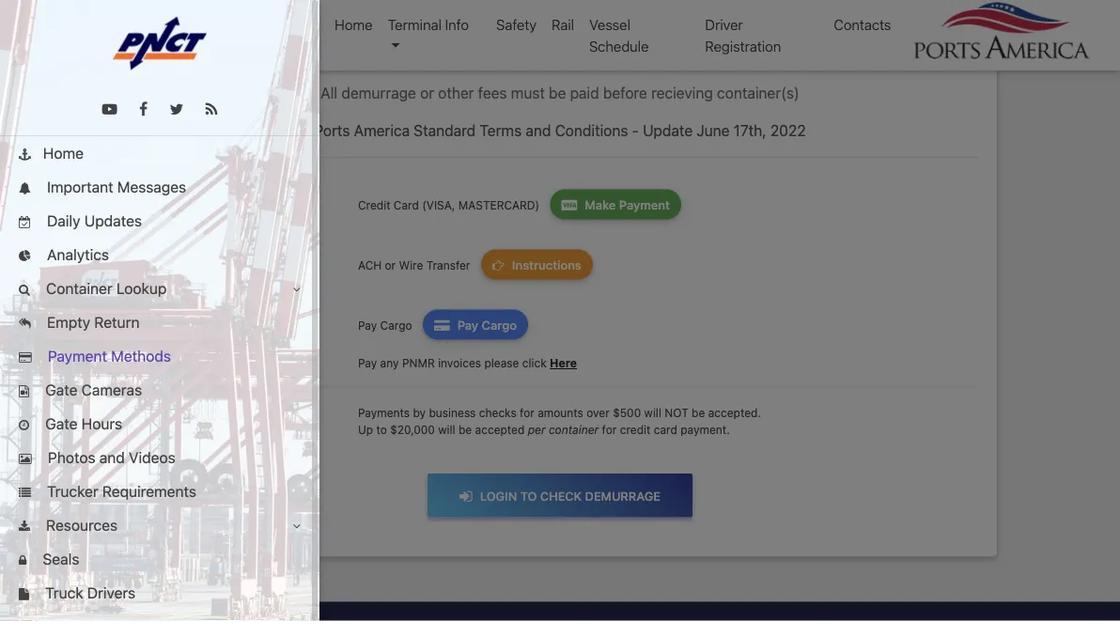 Task type: vqa. For each thing, say whether or not it's contained in the screenshot.
TWIC are required to be shown for entrance to the Terminal.'s 4
no



Task type: locate. For each thing, give the bounding box(es) containing it.
container lookup link
[[0, 272, 320, 305]]

and
[[526, 122, 551, 140], [99, 449, 125, 467]]

payments by business checks for amounts over $500 will not be accepted. up to $20,000 will be accepted per container for credit card payment.
[[358, 406, 761, 436]]

1 vertical spatial will
[[438, 423, 455, 436]]

pay any pnmr invoices please click here
[[358, 357, 577, 370]]

be left paid
[[549, 84, 566, 102]]

home up all
[[335, 16, 373, 33]]

0 vertical spatial home
[[335, 16, 373, 33]]

0 horizontal spatial home
[[43, 144, 84, 162]]

any left pnmr
[[380, 357, 399, 370]]

amounts
[[538, 406, 583, 419]]

and up trucker requirements
[[99, 449, 125, 467]]

inquiry,
[[569, 24, 618, 42]]

1 horizontal spatial pay cargo
[[457, 318, 517, 332]]

reply all image
[[19, 318, 31, 330]]

container(s)
[[717, 84, 799, 102]]

links
[[60, 16, 93, 33]]

cargo up pay any pnmr invoices please click here
[[482, 318, 517, 332]]

1 horizontal spatial be
[[549, 84, 566, 102]]

invoices
[[438, 357, 481, 370]]

or up pnct.disputes.demurrage@pnct.net
[[551, 24, 565, 42]]

pay cargo
[[457, 318, 517, 332], [358, 319, 415, 332]]

lookup
[[116, 280, 167, 297]]

1 vertical spatial and
[[99, 449, 125, 467]]

payment down empty
[[48, 347, 107, 365]]

payments
[[358, 406, 410, 419]]

empty return link
[[0, 305, 320, 339]]

payment inside make payment link
[[619, 197, 670, 212]]

1 vertical spatial be
[[692, 406, 705, 419]]

demurrage up other
[[418, 24, 492, 42]]

payment up photos and videos link
[[153, 406, 210, 422]]

home up important
[[43, 144, 84, 162]]

be up payment. at right
[[692, 406, 705, 419]]

any
[[390, 24, 414, 42], [380, 357, 399, 370]]

or right ach
[[385, 258, 396, 272]]

payment for payment policy:
[[153, 406, 210, 422]]

must
[[511, 84, 545, 102]]

container lookup
[[42, 280, 167, 297]]

1 horizontal spatial home link
[[327, 7, 380, 43]]

2 gate from the top
[[45, 415, 78, 433]]

america
[[354, 122, 410, 140]]

1 horizontal spatial and
[[526, 122, 551, 140]]

pay up pay any pnmr invoices please click here
[[457, 318, 478, 332]]

2 vertical spatial be
[[459, 423, 472, 436]]

0 vertical spatial will
[[644, 406, 662, 419]]

twitter image
[[170, 102, 184, 117]]

photo image
[[19, 453, 32, 465]]

home link
[[327, 7, 380, 43], [0, 136, 320, 170]]

1 vertical spatial or
[[420, 84, 434, 102]]

anchor image
[[19, 149, 31, 161]]

home link up "messages"
[[0, 136, 320, 170]]

0 horizontal spatial for
[[520, 406, 535, 419]]

pay down ach
[[358, 319, 377, 332]]

pay cargo inside pay cargo link
[[457, 318, 517, 332]]

payment policy:
[[153, 406, 257, 422]]

gate inside gate hours link
[[45, 415, 78, 433]]

options:
[[213, 176, 269, 192]]

daily
[[47, 212, 80, 230]]

analytics
[[43, 246, 109, 264]]

pnct.disputes.demurrage@pnct.net
[[435, 46, 685, 64]]

daily updates
[[43, 212, 142, 230]]

for down the over
[[602, 423, 617, 436]]

for up per on the left of page
[[520, 406, 535, 419]]

home link for daily updates link
[[0, 136, 320, 170]]

any right for
[[390, 24, 414, 42]]

will down business
[[438, 423, 455, 436]]

all
[[321, 84, 338, 102]]

list image
[[19, 487, 31, 499]]

1 vertical spatial home
[[43, 144, 84, 162]]

cc visa image
[[562, 199, 585, 211]]

safety
[[496, 16, 537, 33]]

quick links
[[19, 16, 93, 33]]

envelope image
[[734, 26, 749, 41]]

fees
[[478, 84, 507, 102]]

safety link
[[489, 7, 544, 43]]

:
[[726, 24, 730, 42]]

payment up daily updates link
[[153, 176, 210, 192]]

cargo
[[482, 318, 517, 332], [380, 319, 412, 332]]

cameras
[[81, 381, 142, 399]]

0 horizontal spatial and
[[99, 449, 125, 467]]

credit
[[620, 423, 651, 436]]

1 gate from the top
[[45, 381, 78, 399]]

be down business
[[459, 423, 472, 436]]

1 vertical spatial demurrage
[[341, 84, 416, 102]]

pay cargo link
[[423, 310, 528, 340]]

1 vertical spatial for
[[602, 423, 617, 436]]

quick links link
[[19, 14, 103, 56]]

or left other
[[420, 84, 434, 102]]

0 horizontal spatial home link
[[0, 136, 320, 170]]

updates
[[84, 212, 142, 230]]

empty return
[[43, 313, 140, 331]]

0 vertical spatial home link
[[327, 7, 380, 43]]

for
[[363, 24, 386, 42]]

0 vertical spatial please
[[622, 24, 666, 42]]

photos
[[48, 449, 95, 467]]

or
[[551, 24, 565, 42], [420, 84, 434, 102], [385, 258, 396, 272]]

1 horizontal spatial demurrage
[[418, 24, 492, 42]]

paid
[[570, 84, 599, 102]]

cargo up pnmr
[[380, 319, 412, 332]]

videos
[[129, 449, 175, 467]]

for
[[520, 406, 535, 419], [602, 423, 617, 436]]

resources link
[[0, 508, 320, 542]]

photos and videos
[[44, 449, 175, 467]]

home link up all
[[327, 7, 380, 43]]

cargo inside pay cargo link
[[482, 318, 517, 332]]

daily updates link
[[0, 204, 320, 238]]

gate right file movie o icon
[[45, 381, 78, 399]]

1 vertical spatial gate
[[45, 415, 78, 433]]

demurrage
[[418, 24, 492, 42], [341, 84, 416, 102]]

will up card
[[644, 406, 662, 419]]

and right terms in the left top of the page
[[526, 122, 551, 140]]

2022
[[770, 122, 806, 140]]

rail
[[552, 16, 574, 33]]

-
[[632, 122, 639, 140]]

all demurrage or other fees must be paid before recieving container(s)
[[321, 84, 799, 102]]

methods
[[111, 347, 171, 365]]

recieving
[[651, 84, 713, 102]]

contacts link
[[826, 7, 899, 43]]

vessel schedule link
[[582, 7, 698, 64]]

0 vertical spatial be
[[549, 84, 566, 102]]

download image
[[19, 521, 30, 533]]

credit card image
[[19, 352, 32, 364]]

will
[[644, 406, 662, 419], [438, 423, 455, 436]]

1 horizontal spatial home
[[335, 16, 373, 33]]

0 horizontal spatial will
[[438, 423, 455, 436]]

1 vertical spatial any
[[380, 357, 399, 370]]

instructions link
[[481, 250, 593, 280]]

$20,000
[[390, 423, 435, 436]]

pay left pnmr
[[358, 357, 377, 370]]

0 vertical spatial any
[[390, 24, 414, 42]]

gate up photos
[[45, 415, 78, 433]]

gate inside gate cameras "link"
[[45, 381, 78, 399]]

pay cargo up pnmr
[[358, 319, 415, 332]]

card
[[654, 423, 677, 436]]

terms
[[480, 122, 522, 140]]

facebook image
[[139, 102, 148, 117]]

payment right make
[[619, 197, 670, 212]]

payment
[[153, 176, 210, 192], [619, 197, 670, 212], [48, 347, 107, 365], [153, 406, 210, 422]]

wire
[[399, 258, 423, 272]]

1 horizontal spatial cargo
[[482, 318, 517, 332]]

driver registration link
[[698, 7, 826, 64]]

0 vertical spatial gate
[[45, 381, 78, 399]]

sign in image
[[459, 489, 480, 504]]

credit card alt image
[[434, 319, 457, 331]]

payment methods link
[[0, 339, 320, 373]]

2 horizontal spatial or
[[551, 24, 565, 42]]

0 horizontal spatial be
[[459, 423, 472, 436]]

1 horizontal spatial for
[[602, 423, 617, 436]]

0 horizontal spatial or
[[385, 258, 396, 272]]

trucker requirements
[[43, 483, 196, 500]]

home
[[335, 16, 373, 33], [43, 144, 84, 162]]

requirements
[[102, 483, 196, 500]]

please
[[622, 24, 666, 42], [484, 357, 519, 370]]

pay cargo up pay any pnmr invoices please click here
[[457, 318, 517, 332]]

transfer
[[426, 258, 470, 272]]

accepted.
[[708, 406, 761, 419]]

payment inside payment methods link
[[48, 347, 107, 365]]

demurrage up america
[[341, 84, 416, 102]]

1 vertical spatial home link
[[0, 136, 320, 170]]

registration
[[705, 38, 781, 54]]

conditions
[[555, 122, 628, 140]]

gate hours link
[[0, 407, 320, 441]]

0 horizontal spatial please
[[484, 357, 519, 370]]

vessel
[[589, 16, 630, 33]]

0 vertical spatial and
[[526, 122, 551, 140]]

ach or wire transfer
[[358, 258, 473, 272]]



Task type: describe. For each thing, give the bounding box(es) containing it.
business
[[429, 406, 476, 419]]

policy:
[[213, 406, 257, 422]]

clock o image
[[19, 420, 29, 432]]

rail link
[[544, 7, 582, 43]]

by
[[413, 406, 426, 419]]

0 vertical spatial for
[[520, 406, 535, 419]]

drivers
[[87, 584, 135, 602]]

angle down image
[[293, 521, 301, 533]]

file movie o image
[[19, 386, 29, 398]]

driver
[[705, 16, 743, 33]]

analytics link
[[0, 238, 320, 272]]

empty
[[47, 313, 90, 331]]

0 horizontal spatial cargo
[[380, 319, 412, 332]]

update
[[643, 122, 693, 140]]

file image
[[19, 589, 29, 601]]

payment for payment options:
[[153, 176, 210, 192]]

1 vertical spatial please
[[484, 357, 519, 370]]

driver registration
[[705, 16, 781, 54]]

(visa,
[[422, 198, 455, 212]]

vessel schedule
[[589, 16, 649, 54]]

other
[[438, 84, 474, 102]]

payment for payment methods
[[48, 347, 107, 365]]

schedule
[[589, 38, 649, 54]]

make payment link
[[550, 189, 681, 219]]

1 horizontal spatial will
[[644, 406, 662, 419]]

container
[[549, 423, 599, 436]]

2 horizontal spatial be
[[692, 406, 705, 419]]

0 horizontal spatial pay cargo
[[358, 319, 415, 332]]

click
[[522, 357, 547, 370]]

payment methods
[[44, 347, 171, 365]]

gate for gate hours
[[45, 415, 78, 433]]

ports
[[314, 122, 350, 140]]

important messages
[[43, 178, 186, 196]]

0 vertical spatial demurrage
[[418, 24, 492, 42]]

standard
[[414, 122, 476, 140]]

gate hours
[[41, 415, 122, 433]]

pay inside pay cargo link
[[457, 318, 478, 332]]

contacts
[[834, 16, 891, 33]]

not
[[665, 406, 689, 419]]

calendar check o image
[[19, 217, 31, 229]]

gate for gate cameras
[[45, 381, 78, 399]]

per
[[528, 423, 546, 436]]

gate cameras link
[[0, 373, 320, 407]]

seals
[[39, 550, 79, 568]]

make
[[585, 197, 616, 212]]

for any demurrage dispute or inquiry, please contact :
[[363, 24, 734, 42]]

return
[[94, 313, 140, 331]]

payment.
[[681, 423, 730, 436]]

any for pay
[[380, 357, 399, 370]]

hand o right image
[[492, 259, 512, 271]]

dispute
[[496, 24, 547, 42]]

2 vertical spatial or
[[385, 258, 396, 272]]

1 horizontal spatial or
[[420, 84, 434, 102]]

1 horizontal spatial please
[[622, 24, 666, 42]]

youtube play image
[[102, 102, 117, 117]]

payment options:
[[153, 176, 269, 192]]

search image
[[19, 284, 30, 296]]

truck drivers
[[41, 584, 135, 602]]

accepted
[[475, 423, 525, 436]]

instructions
[[512, 258, 582, 272]]

gate cameras
[[41, 381, 142, 399]]

angle down image
[[293, 284, 301, 296]]

here link
[[550, 357, 577, 370]]

important messages link
[[0, 170, 320, 204]]

credit
[[358, 198, 390, 212]]

home link for 'safety' link
[[327, 7, 380, 43]]

make payment
[[585, 197, 670, 212]]

17th,
[[734, 122, 767, 140]]

mastercard)
[[458, 198, 540, 212]]

before
[[603, 84, 647, 102]]

truck
[[45, 584, 83, 602]]

0 vertical spatial or
[[551, 24, 565, 42]]

pie chart image
[[19, 250, 31, 262]]

card
[[394, 198, 419, 212]]

ach
[[358, 258, 382, 272]]

trucker requirements link
[[0, 475, 320, 508]]

lock image
[[19, 555, 27, 567]]

up
[[358, 423, 373, 436]]

$500
[[613, 406, 641, 419]]

rss image
[[206, 102, 217, 117]]

seals link
[[0, 542, 320, 576]]

0 horizontal spatial demurrage
[[341, 84, 416, 102]]

any for for
[[390, 24, 414, 42]]

checks
[[479, 406, 517, 419]]

trucker
[[47, 483, 98, 500]]

contact
[[670, 24, 722, 42]]

photos and videos link
[[0, 441, 320, 475]]

credit card (visa, mastercard)
[[358, 198, 543, 212]]

quick
[[19, 16, 56, 33]]

bell image
[[19, 183, 31, 195]]



